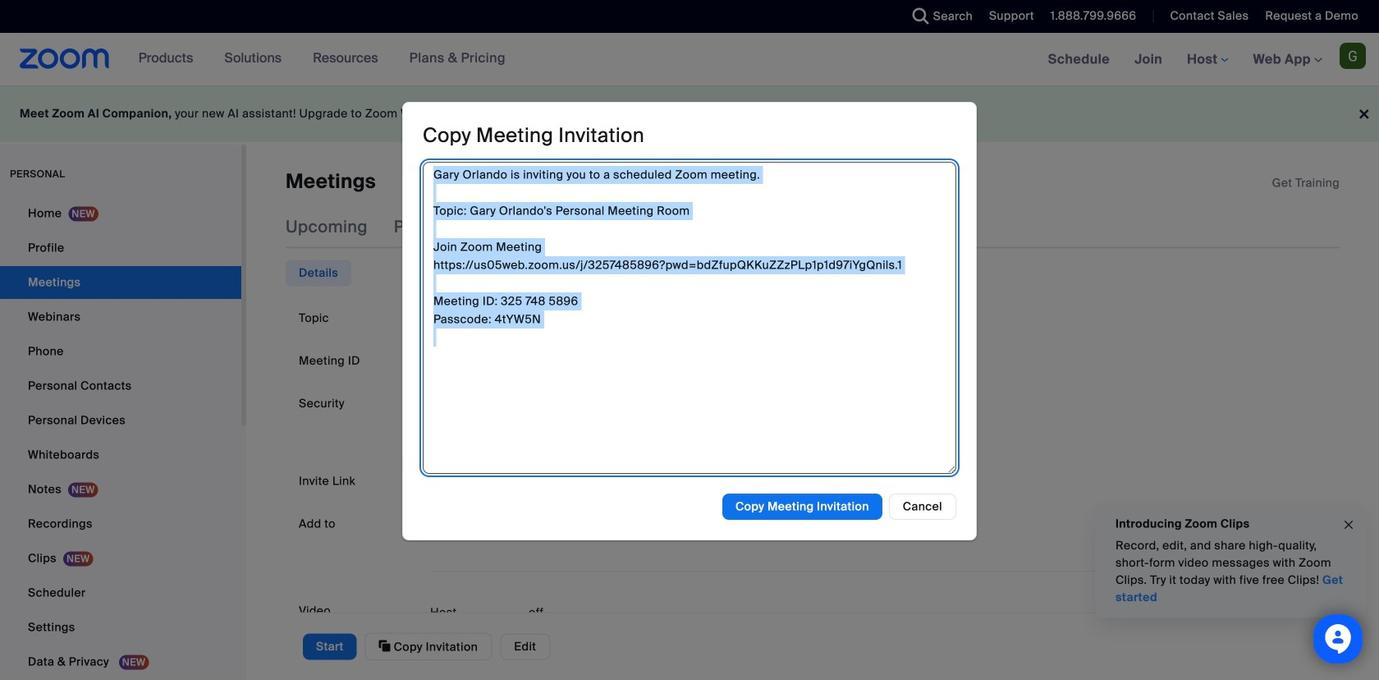 Task type: describe. For each thing, give the bounding box(es) containing it.
checked image
[[430, 427, 442, 444]]

copy image
[[379, 639, 391, 653]]

product information navigation
[[126, 33, 518, 85]]

meetings navigation
[[1036, 33, 1380, 87]]

btn image
[[430, 517, 447, 533]]

checked image
[[430, 397, 442, 413]]

0 vertical spatial application
[[1273, 175, 1341, 191]]

add to yahoo calendar image
[[778, 517, 794, 533]]



Task type: locate. For each thing, give the bounding box(es) containing it.
tabs of meeting tab list
[[286, 206, 814, 248]]

1 vertical spatial application
[[430, 468, 1327, 494]]

footer
[[0, 85, 1380, 142]]

banner
[[0, 33, 1380, 87]]

heading
[[423, 123, 645, 148]]

tab
[[286, 260, 352, 286]]

close image
[[1343, 516, 1356, 534]]

tab list
[[286, 260, 352, 286]]

application
[[1273, 175, 1341, 191], [430, 468, 1327, 494]]

dialog
[[402, 102, 977, 541]]

copy invitation content text field
[[423, 162, 957, 474]]

add to outlook calendar (.ics) image
[[586, 517, 603, 533]]

personal menu menu
[[0, 197, 241, 680]]



Task type: vqa. For each thing, say whether or not it's contained in the screenshot.
(gmt-7:00) mountain time (us and canada)
no



